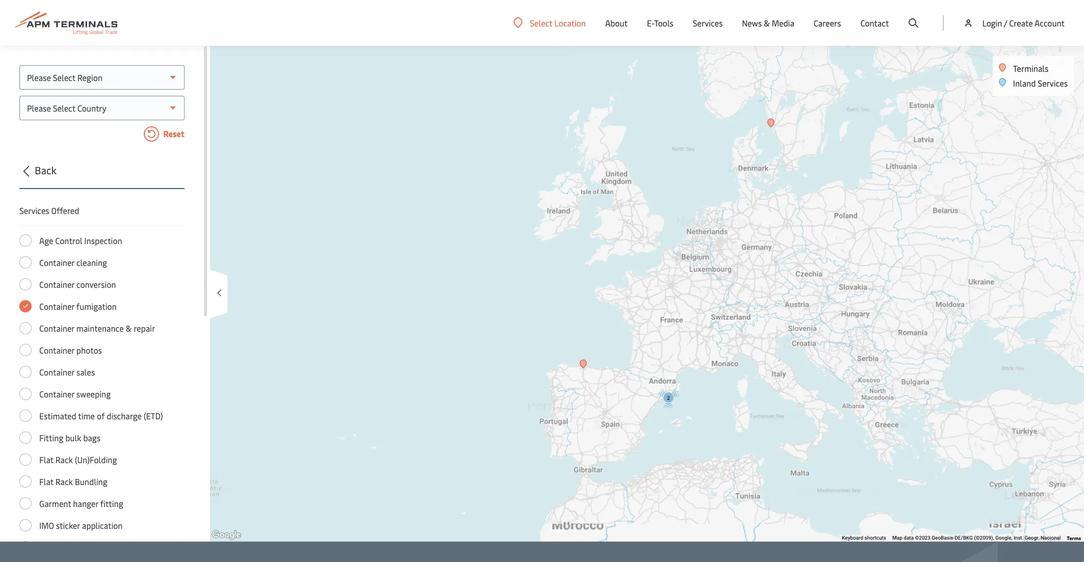 Task type: locate. For each thing, give the bounding box(es) containing it.
flat
[[39, 454, 53, 466], [39, 476, 53, 488]]

account
[[1035, 17, 1065, 29]]

keyboard
[[842, 536, 863, 541]]

container down container conversion
[[39, 301, 74, 312]]

flat right flat rack bundling radio
[[39, 476, 53, 488]]

flat for flat rack  (un)folding
[[39, 454, 53, 466]]

fitting
[[100, 498, 123, 509]]

laminating food grade containers
[[39, 542, 162, 553]]

rack for (un)folding
[[55, 454, 73, 466]]

sales
[[76, 367, 95, 378]]

shortcuts
[[865, 536, 886, 541]]

container down age
[[39, 257, 74, 268]]

cleaning
[[76, 257, 107, 268]]

Estimated time of discharge (ETD) radio
[[19, 410, 32, 422]]

0 vertical spatial &
[[764, 17, 770, 29]]

careers button
[[814, 0, 841, 46]]

0 vertical spatial flat
[[39, 454, 53, 466]]

login / create account
[[982, 17, 1065, 29]]

map region
[[88, 0, 1084, 562]]

1 vertical spatial &
[[126, 323, 132, 334]]

select
[[530, 17, 552, 28]]

Flat Rack Bundling radio
[[19, 476, 32, 488]]

sweeping
[[76, 389, 111, 400]]

fitting bulk bags
[[39, 432, 101, 444]]

photos
[[76, 345, 102, 356]]

data
[[904, 536, 914, 541]]

Container conversion radio
[[19, 278, 32, 291]]

laminating
[[39, 542, 80, 553]]

0 vertical spatial services
[[693, 17, 723, 29]]

rack down fitting bulk bags
[[55, 454, 73, 466]]

e-tools
[[647, 17, 673, 29]]

container fumigation
[[39, 301, 117, 312]]

1 container from the top
[[39, 257, 74, 268]]

create
[[1009, 17, 1033, 29]]

0 horizontal spatial services
[[19, 205, 49, 216]]

1 vertical spatial services
[[1038, 78, 1068, 89]]

Container fumigation radio
[[19, 300, 32, 313]]

container for container photos
[[39, 345, 74, 356]]

news & media button
[[742, 0, 794, 46]]

& left repair
[[126, 323, 132, 334]]

6 container from the top
[[39, 367, 74, 378]]

news
[[742, 17, 762, 29]]

1 flat from the top
[[39, 454, 53, 466]]

1 rack from the top
[[55, 454, 73, 466]]

0 horizontal spatial &
[[126, 323, 132, 334]]

container
[[39, 257, 74, 268], [39, 279, 74, 290], [39, 301, 74, 312], [39, 323, 74, 334], [39, 345, 74, 356], [39, 367, 74, 378], [39, 389, 74, 400]]

sticker
[[56, 520, 80, 531]]

&
[[764, 17, 770, 29], [126, 323, 132, 334]]

container down container photos
[[39, 367, 74, 378]]

services for services offered
[[19, 205, 49, 216]]

flat right flat rack  (un)folding option
[[39, 454, 53, 466]]

2 rack from the top
[[55, 476, 73, 488]]

rack up garment
[[55, 476, 73, 488]]

select location
[[530, 17, 586, 28]]

application
[[82, 520, 123, 531]]

1 horizontal spatial &
[[764, 17, 770, 29]]

contact
[[861, 17, 889, 29]]

container down container cleaning
[[39, 279, 74, 290]]

contact button
[[861, 0, 889, 46]]

2 flat from the top
[[39, 476, 53, 488]]

login
[[982, 17, 1002, 29]]

services
[[693, 17, 723, 29], [1038, 78, 1068, 89], [19, 205, 49, 216]]

tools
[[654, 17, 673, 29]]

geobasis-
[[932, 536, 955, 541]]

& right news
[[764, 17, 770, 29]]

services offered
[[19, 205, 79, 216]]

Container maintenance & repair radio
[[19, 322, 32, 335]]

2 container from the top
[[39, 279, 74, 290]]

time
[[78, 411, 95, 422]]

services right tools
[[693, 17, 723, 29]]

grade
[[101, 542, 122, 553]]

services down terminals
[[1038, 78, 1068, 89]]

estimated time of discharge (etd)
[[39, 411, 163, 422]]

container up the container sales on the bottom
[[39, 345, 74, 356]]

age control inspection
[[39, 235, 122, 246]]

0 vertical spatial rack
[[55, 454, 73, 466]]

1 vertical spatial flat
[[39, 476, 53, 488]]

container sales
[[39, 367, 95, 378]]

media
[[772, 17, 794, 29]]

container up container photos
[[39, 323, 74, 334]]

services left offered
[[19, 205, 49, 216]]

2 vertical spatial services
[[19, 205, 49, 216]]

1 vertical spatial rack
[[55, 476, 73, 488]]

7 container from the top
[[39, 389, 74, 400]]

nacional
[[1041, 536, 1061, 541]]

google image
[[210, 529, 243, 542]]

flat for flat rack bundling
[[39, 476, 53, 488]]

bags
[[83, 432, 101, 444]]

of
[[97, 411, 105, 422]]

2 horizontal spatial services
[[1038, 78, 1068, 89]]

container maintenance & repair
[[39, 323, 155, 334]]

container up estimated
[[39, 389, 74, 400]]

4 container from the top
[[39, 323, 74, 334]]

discharge
[[107, 411, 142, 422]]

3 container from the top
[[39, 301, 74, 312]]

rack for bundling
[[55, 476, 73, 488]]

Container cleaning radio
[[19, 257, 32, 269]]

5 container from the top
[[39, 345, 74, 356]]

rack
[[55, 454, 73, 466], [55, 476, 73, 488]]

about button
[[605, 0, 628, 46]]

2
[[634, 424, 637, 430]]

1 horizontal spatial services
[[693, 17, 723, 29]]



Task type: describe. For each thing, give the bounding box(es) containing it.
food
[[82, 542, 99, 553]]

map
[[892, 536, 903, 541]]

about
[[605, 17, 628, 29]]

inspection
[[84, 235, 122, 246]]

google,
[[995, 536, 1013, 541]]

back
[[35, 163, 57, 177]]

Container photos radio
[[19, 344, 32, 356]]

offered
[[51, 205, 79, 216]]

reset
[[162, 128, 185, 139]]

services for services
[[693, 17, 723, 29]]

(©2009),
[[974, 536, 994, 541]]

back button
[[16, 163, 185, 189]]

container for container cleaning
[[39, 257, 74, 268]]

keyboard shortcuts
[[842, 536, 886, 541]]

©2023
[[915, 536, 931, 541]]

terms link
[[1067, 535, 1081, 542]]

careers
[[814, 17, 841, 29]]

inland
[[1013, 78, 1036, 89]]

& inside the news & media popup button
[[764, 17, 770, 29]]

map data ©2023 geobasis-de/bkg (©2009), google, inst. geogr. nacional
[[892, 536, 1061, 541]]

conversion
[[76, 279, 116, 290]]

geogr.
[[1025, 536, 1040, 541]]

Garment hanger fitting radio
[[19, 498, 32, 510]]

repair
[[134, 323, 155, 334]]

Fitting bulk bags radio
[[19, 432, 32, 444]]

estimated
[[39, 411, 76, 422]]

maintenance
[[76, 323, 124, 334]]

Container sweeping radio
[[19, 388, 32, 400]]

inst.
[[1014, 536, 1024, 541]]

Flat Rack  (Un)Folding radio
[[19, 454, 32, 466]]

IMO sticker application radio
[[19, 520, 32, 532]]

(etd)
[[144, 411, 163, 422]]

(un)folding
[[75, 454, 117, 466]]

imo
[[39, 520, 54, 531]]

garment hanger fitting
[[39, 498, 123, 509]]

flat rack bundling
[[39, 476, 107, 488]]

news & media
[[742, 17, 794, 29]]

container sweeping
[[39, 389, 111, 400]]

container for container maintenance & repair
[[39, 323, 74, 334]]

inland services
[[1013, 78, 1068, 89]]

container cleaning
[[39, 257, 107, 268]]

reset button
[[19, 126, 185, 144]]

container for container sales
[[39, 367, 74, 378]]

control
[[55, 235, 82, 246]]

e-
[[647, 17, 654, 29]]

e-tools button
[[647, 0, 673, 46]]

bulk
[[65, 432, 81, 444]]

/
[[1004, 17, 1007, 29]]

Container sales radio
[[19, 366, 32, 378]]

login / create account link
[[964, 0, 1065, 46]]

container for container fumigation
[[39, 301, 74, 312]]

container for container sweeping
[[39, 389, 74, 400]]

terms
[[1067, 535, 1081, 542]]

keyboard shortcuts button
[[842, 535, 886, 542]]

hanger
[[73, 498, 98, 509]]

flat rack  (un)folding
[[39, 454, 117, 466]]

container conversion
[[39, 279, 116, 290]]

age
[[39, 235, 53, 246]]

de/bkg
[[955, 536, 973, 541]]

bundling
[[75, 476, 107, 488]]

containers
[[124, 542, 162, 553]]

garment
[[39, 498, 71, 509]]

select location button
[[514, 17, 586, 28]]

fumigation
[[76, 301, 117, 312]]

services button
[[693, 0, 723, 46]]

imo sticker application
[[39, 520, 123, 531]]

location
[[554, 17, 586, 28]]

Age Control Inspection radio
[[19, 235, 32, 247]]

terminals
[[1013, 63, 1049, 74]]

fitting
[[39, 432, 63, 444]]

container for container conversion
[[39, 279, 74, 290]]

container photos
[[39, 345, 102, 356]]



Task type: vqa. For each thing, say whether or not it's contained in the screenshot.
fifth Container from the top
yes



